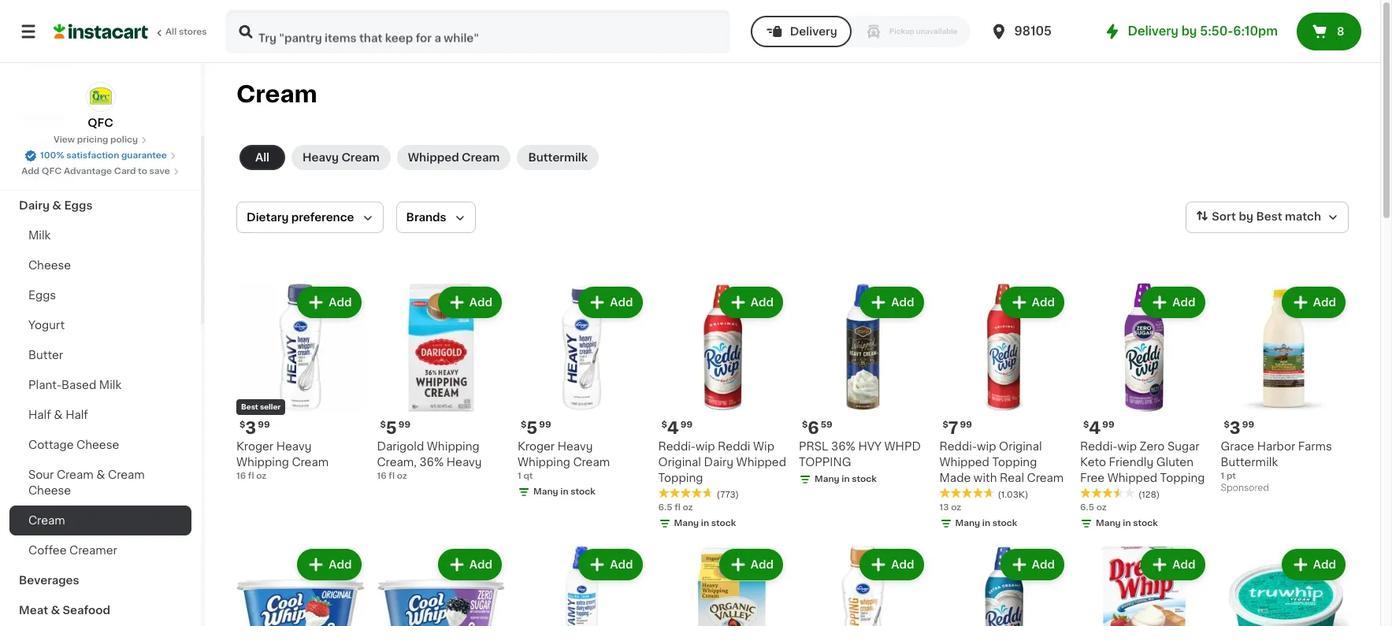 Task type: vqa. For each thing, say whether or not it's contained in the screenshot.
the left it
no



Task type: locate. For each thing, give the bounding box(es) containing it.
kroger inside kroger heavy whipping cream 1 qt
[[518, 441, 555, 452]]

lists
[[44, 54, 71, 65]]

add button
[[299, 288, 360, 317], [440, 288, 500, 317], [580, 288, 641, 317], [721, 288, 782, 317], [861, 288, 922, 317], [1002, 288, 1063, 317], [1143, 288, 1204, 317], [1283, 288, 1344, 317], [299, 550, 360, 579], [440, 550, 500, 579], [580, 550, 641, 579], [721, 550, 782, 579], [861, 550, 922, 579], [1002, 550, 1063, 579], [1143, 550, 1204, 579], [1283, 550, 1344, 579]]

1 99 from the left
[[258, 420, 270, 429]]

1 horizontal spatial half
[[66, 410, 88, 421]]

0 horizontal spatial wip
[[696, 441, 715, 452]]

by for sort
[[1239, 211, 1254, 222]]

reddi-wip reddi wip original dairy whipped topping
[[658, 441, 786, 483]]

produce
[[19, 170, 67, 181]]

wip inside reddi-wip reddi wip original dairy whipped topping
[[696, 441, 715, 452]]

6.5 down reddi-wip reddi wip original dairy whipped topping
[[658, 503, 673, 512]]

topping inside reddi-wip original whipped topping made with real cream
[[992, 457, 1037, 468]]

$ 5 99 up kroger heavy whipping cream 1 qt
[[521, 420, 551, 436]]

$ up keto
[[1083, 420, 1089, 429]]

1 vertical spatial 36%
[[420, 457, 444, 468]]

whipping inside kroger heavy whipping cream 1 qt
[[518, 457, 570, 468]]

1 horizontal spatial 16
[[377, 472, 387, 480]]

heavy cream
[[303, 152, 380, 163]]

0 horizontal spatial by
[[1182, 25, 1197, 37]]

instacart logo image
[[54, 22, 148, 41]]

beverages link
[[9, 566, 191, 596]]

2 kroger from the left
[[518, 441, 555, 452]]

best inside field
[[1256, 211, 1282, 222]]

by
[[1182, 25, 1197, 37], [1239, 211, 1254, 222]]

$ up qt
[[521, 420, 527, 429]]

in down reddi-wip reddi wip original dairy whipped topping
[[701, 519, 709, 528]]

0 horizontal spatial 3
[[245, 420, 256, 436]]

0 horizontal spatial $ 4 99
[[662, 420, 693, 436]]

13 oz
[[940, 503, 962, 512]]

wip
[[696, 441, 715, 452], [977, 441, 996, 452], [1118, 441, 1137, 452]]

in for reddi-wip zero sugar keto friendly gluten free whipped topping
[[1123, 519, 1131, 528]]

6:10pm
[[1233, 25, 1278, 37]]

2 6.5 from the left
[[1080, 503, 1094, 512]]

yogurt
[[28, 320, 65, 331]]

1 16 from the left
[[236, 472, 246, 480]]

1 horizontal spatial qfc
[[88, 117, 113, 128]]

stock down (128)
[[1133, 519, 1158, 528]]

2 $ 5 99 from the left
[[521, 420, 551, 436]]

qt
[[524, 472, 533, 480]]

1 horizontal spatial 5
[[527, 420, 538, 436]]

by left 5:50-
[[1182, 25, 1197, 37]]

1 horizontal spatial 36%
[[831, 441, 856, 452]]

1 horizontal spatial $ 3 99
[[1224, 420, 1255, 436]]

policy
[[110, 136, 138, 144]]

2 reddi- from the left
[[940, 441, 977, 452]]

stock down (773)
[[711, 519, 736, 528]]

99 up keto
[[1103, 420, 1115, 429]]

5 $ from the left
[[802, 420, 808, 429]]

0 vertical spatial cheese
[[28, 260, 71, 271]]

0 vertical spatial best
[[1256, 211, 1282, 222]]

2 horizontal spatial wip
[[1118, 441, 1137, 452]]

★★★★★
[[658, 488, 714, 499], [658, 488, 714, 499], [940, 488, 995, 499], [940, 488, 995, 499], [1080, 488, 1135, 499], [1080, 488, 1135, 499]]

0 horizontal spatial buttermilk
[[528, 152, 588, 163]]

reddi- inside reddi-wip zero sugar keto friendly gluten free whipped topping
[[1080, 441, 1118, 452]]

$ 4 99 up reddi-wip reddi wip original dairy whipped topping
[[662, 420, 693, 436]]

& down cottage cheese link on the left of the page
[[96, 470, 105, 481]]

oz inside "kroger heavy whipping cream 16 fl oz"
[[256, 472, 267, 480]]

$ down best seller
[[240, 420, 245, 429]]

wip up friendly
[[1118, 441, 1137, 452]]

0 vertical spatial original
[[999, 441, 1042, 452]]

1 horizontal spatial 1
[[1221, 472, 1225, 480]]

$
[[240, 420, 245, 429], [380, 420, 386, 429], [521, 420, 527, 429], [662, 420, 667, 429], [802, 420, 808, 429], [943, 420, 949, 429], [1083, 420, 1089, 429], [1224, 420, 1230, 429]]

$ up reddi-wip reddi wip original dairy whipped topping
[[662, 420, 667, 429]]

1 left qt
[[518, 472, 521, 480]]

2 vertical spatial cheese
[[28, 485, 71, 496]]

cheese down the sour
[[28, 485, 71, 496]]

2 wip from the left
[[977, 441, 996, 452]]

1 horizontal spatial $ 4 99
[[1083, 420, 1115, 436]]

1 horizontal spatial kroger
[[518, 441, 555, 452]]

friendly
[[1109, 457, 1154, 468]]

0 horizontal spatial 5
[[386, 420, 397, 436]]

kroger down best seller
[[236, 441, 274, 452]]

butter link
[[9, 340, 191, 370]]

0 horizontal spatial 16
[[236, 472, 246, 480]]

qfc down 100%
[[42, 167, 62, 176]]

2 1 from the left
[[1221, 472, 1225, 480]]

all left stores
[[165, 28, 177, 36]]

stock down prsl 36% hvy whpd topping
[[852, 475, 877, 483]]

in for reddi-wip original whipped topping made with real cream
[[982, 519, 991, 528]]

99 up darigold
[[399, 420, 411, 429]]

buttermilk link
[[517, 145, 599, 170]]

sour
[[28, 470, 54, 481]]

6 99 from the left
[[1103, 420, 1115, 429]]

0 vertical spatial dairy
[[19, 200, 50, 211]]

0 horizontal spatial $ 5 99
[[380, 420, 411, 436]]

1 $ 3 99 from the left
[[240, 420, 270, 436]]

eggs up yogurt
[[28, 290, 56, 301]]

by for delivery
[[1182, 25, 1197, 37]]

1 vertical spatial by
[[1239, 211, 1254, 222]]

0 horizontal spatial 36%
[[420, 457, 444, 468]]

& for eggs
[[52, 200, 61, 211]]

99 up kroger heavy whipping cream 1 qt
[[539, 420, 551, 429]]

0 vertical spatial all
[[165, 28, 177, 36]]

whipping inside "kroger heavy whipping cream 16 fl oz"
[[236, 457, 289, 468]]

99 up reddi-wip reddi wip original dairy whipped topping
[[681, 420, 693, 429]]

0 horizontal spatial milk
[[28, 230, 51, 241]]

$ 3 99 for kroger
[[240, 420, 270, 436]]

0 horizontal spatial $ 3 99
[[240, 420, 270, 436]]

kroger
[[236, 441, 274, 452], [518, 441, 555, 452]]

many down topping
[[815, 475, 840, 483]]

1 vertical spatial all
[[255, 152, 270, 163]]

$ 4 99 up keto
[[1083, 420, 1115, 436]]

1 kroger from the left
[[236, 441, 274, 452]]

16 down best seller
[[236, 472, 246, 480]]

original
[[999, 441, 1042, 452], [658, 457, 701, 468]]

preference
[[291, 212, 354, 223]]

seller
[[260, 403, 281, 410]]

99 inside $ 7 99
[[960, 420, 972, 429]]

reddi- for reddi-wip zero sugar keto friendly gluten free whipped topping
[[1080, 441, 1118, 452]]

delivery for delivery by 5:50-6:10pm
[[1128, 25, 1179, 37]]

36% inside darigold whipping cream, 36% heavy 16 fl oz
[[420, 457, 444, 468]]

heavy cream link
[[292, 145, 391, 170]]

real
[[1000, 472, 1024, 483]]

& for half
[[54, 410, 63, 421]]

darigold
[[377, 441, 424, 452]]

many in stock down (1.03k)
[[955, 519, 1018, 528]]

5 up darigold
[[386, 420, 397, 436]]

(1.03k)
[[998, 491, 1029, 499]]

0 vertical spatial milk
[[28, 230, 51, 241]]

in down kroger heavy whipping cream 1 qt
[[561, 487, 569, 496]]

plant-based milk link
[[9, 370, 191, 400]]

pt
[[1227, 472, 1236, 480]]

stock for reddi-wip zero sugar keto friendly gluten free whipped topping
[[1133, 519, 1158, 528]]

1 horizontal spatial 4
[[1089, 420, 1101, 436]]

36% up topping
[[831, 441, 856, 452]]

stock down (1.03k)
[[993, 519, 1018, 528]]

whipped inside reddi-wip original whipped topping made with real cream
[[940, 457, 990, 468]]

$ up grace
[[1224, 420, 1230, 429]]

36% inside prsl 36% hvy whpd topping
[[831, 441, 856, 452]]

delivery for delivery
[[790, 26, 837, 37]]

qfc link
[[85, 82, 115, 131]]

reddi- up keto
[[1080, 441, 1118, 452]]

reddi- left reddi on the bottom of page
[[658, 441, 696, 452]]

with
[[974, 472, 997, 483]]

$ 5 99
[[380, 420, 411, 436], [521, 420, 551, 436]]

produce link
[[9, 161, 191, 191]]

$ 3 99 down best seller
[[240, 420, 270, 436]]

delivery inside button
[[790, 26, 837, 37]]

2 $ 3 99 from the left
[[1224, 420, 1255, 436]]

cottage
[[28, 440, 74, 451]]

oz
[[256, 472, 267, 480], [397, 472, 407, 480], [683, 503, 693, 512], [951, 503, 962, 512], [1097, 503, 1107, 512]]

many down 6.5 oz on the right of the page
[[1096, 519, 1121, 528]]

0 horizontal spatial qfc
[[42, 167, 62, 176]]

1 vertical spatial original
[[658, 457, 701, 468]]

wip inside reddi-wip zero sugar keto friendly gluten free whipped topping
[[1118, 441, 1137, 452]]

2 3 from the left
[[1230, 420, 1241, 436]]

0 horizontal spatial kroger
[[236, 441, 274, 452]]

whipping right darigold
[[427, 441, 480, 452]]

0 vertical spatial by
[[1182, 25, 1197, 37]]

kroger heavy whipping cream 1 qt
[[518, 441, 610, 480]]

oz right 13 at the bottom of page
[[951, 503, 962, 512]]

2 horizontal spatial reddi-
[[1080, 441, 1118, 452]]

& inside dairy & eggs link
[[52, 200, 61, 211]]

2 16 from the left
[[377, 472, 387, 480]]

0 horizontal spatial best
[[241, 403, 258, 410]]

16 down cream,
[[377, 472, 387, 480]]

oz inside darigold whipping cream, 36% heavy 16 fl oz
[[397, 472, 407, 480]]

product group containing 6
[[799, 284, 927, 489]]

meat & seafood
[[19, 605, 110, 616]]

$ left 59
[[802, 420, 808, 429]]

eggs link
[[9, 281, 191, 310]]

fl inside darigold whipping cream, 36% heavy 16 fl oz
[[389, 472, 395, 480]]

1 horizontal spatial best
[[1256, 211, 1282, 222]]

3 for kroger heavy whipping cream
[[245, 420, 256, 436]]

1 horizontal spatial 6.5
[[1080, 503, 1094, 512]]

half & half
[[28, 410, 88, 421]]

qfc up view pricing policy link at the top left of the page
[[88, 117, 113, 128]]

2 $ 4 99 from the left
[[1083, 420, 1115, 436]]

4 up reddi-wip reddi wip original dairy whipped topping
[[667, 420, 679, 436]]

1 horizontal spatial $ 5 99
[[521, 420, 551, 436]]

kroger inside "kroger heavy whipping cream 16 fl oz"
[[236, 441, 274, 452]]

1 vertical spatial dairy
[[704, 457, 734, 468]]

$ 3 99 up grace
[[1224, 420, 1255, 436]]

3 down best seller
[[245, 420, 256, 436]]

cheese
[[28, 260, 71, 271], [77, 440, 119, 451], [28, 485, 71, 496]]

many down 6.5 fl oz
[[674, 519, 699, 528]]

best left match
[[1256, 211, 1282, 222]]

whipped inside reddi-wip zero sugar keto friendly gluten free whipped topping
[[1108, 472, 1158, 483]]

3 up grace
[[1230, 420, 1241, 436]]

8
[[1337, 26, 1345, 37]]

many in stock down (128)
[[1096, 519, 1158, 528]]

0 horizontal spatial whipping
[[236, 457, 289, 468]]

1 horizontal spatial original
[[999, 441, 1042, 452]]

cheese inside cheese link
[[28, 260, 71, 271]]

2 5 from the left
[[527, 420, 538, 436]]

6.5
[[658, 503, 673, 512], [1080, 503, 1094, 512]]

free
[[1080, 472, 1105, 483]]

cheese inside sour cream & cream cheese
[[28, 485, 71, 496]]

reddi-
[[658, 441, 696, 452], [940, 441, 977, 452], [1080, 441, 1118, 452]]

3 wip from the left
[[1118, 441, 1137, 452]]

by right the sort
[[1239, 211, 1254, 222]]

0 horizontal spatial original
[[658, 457, 701, 468]]

fl down best seller
[[248, 472, 254, 480]]

in down with
[[982, 519, 991, 528]]

1 horizontal spatial 3
[[1230, 420, 1241, 436]]

5 up kroger heavy whipping cream 1 qt
[[527, 420, 538, 436]]

4 up keto
[[1089, 420, 1101, 436]]

5 for kroger heavy whipping cream
[[527, 420, 538, 436]]

to
[[138, 167, 147, 176]]

many in stock down topping
[[815, 475, 877, 483]]

1 wip from the left
[[696, 441, 715, 452]]

wip inside reddi-wip original whipped topping made with real cream
[[977, 441, 996, 452]]

0 horizontal spatial reddi-
[[658, 441, 696, 452]]

1 4 from the left
[[667, 420, 679, 436]]

seafood
[[63, 605, 110, 616]]

1 horizontal spatial eggs
[[64, 200, 93, 211]]

1 $ 5 99 from the left
[[380, 420, 411, 436]]

$ up darigold
[[380, 420, 386, 429]]

best left seller
[[241, 403, 258, 410]]

& inside half & half link
[[54, 410, 63, 421]]

reddi- for reddi-wip original whipped topping made with real cream
[[940, 441, 977, 452]]

product group
[[236, 284, 364, 483], [377, 284, 505, 483], [518, 284, 646, 502], [658, 284, 786, 533], [799, 284, 927, 489], [940, 284, 1068, 533], [1080, 284, 1208, 533], [1221, 284, 1349, 497], [236, 546, 364, 626], [377, 546, 505, 626], [518, 546, 646, 626], [658, 546, 786, 626], [799, 546, 927, 626], [940, 546, 1068, 626], [1080, 546, 1208, 626], [1221, 546, 1349, 626]]

100%
[[40, 151, 64, 160]]

1 1 from the left
[[518, 472, 521, 480]]

1 5 from the left
[[386, 420, 397, 436]]

16 inside "kroger heavy whipping cream 16 fl oz"
[[236, 472, 246, 480]]

2 4 from the left
[[1089, 420, 1101, 436]]

2 half from the left
[[66, 410, 88, 421]]

dairy down reddi on the bottom of page
[[704, 457, 734, 468]]

5 for darigold whipping cream, 36% heavy
[[386, 420, 397, 436]]

heavy inside darigold whipping cream, 36% heavy 16 fl oz
[[447, 457, 482, 468]]

half down plant-based milk
[[66, 410, 88, 421]]

$ up the made
[[943, 420, 949, 429]]

whipped
[[408, 152, 459, 163], [736, 457, 786, 468], [940, 457, 990, 468], [1108, 472, 1158, 483]]

harbor
[[1257, 441, 1296, 452]]

in down friendly
[[1123, 519, 1131, 528]]

$ 3 99
[[240, 420, 270, 436], [1224, 420, 1255, 436]]

milk right based
[[99, 380, 122, 391]]

add qfc advantage card to save link
[[21, 165, 180, 178]]

& inside meat & seafood link
[[51, 605, 60, 616]]

0 horizontal spatial half
[[28, 410, 51, 421]]

dairy
[[19, 200, 50, 211], [704, 457, 734, 468]]

1 horizontal spatial dairy
[[704, 457, 734, 468]]

5 99 from the left
[[960, 420, 972, 429]]

4 $ from the left
[[662, 420, 667, 429]]

whpd
[[885, 441, 921, 452]]

topping down the gluten at the right
[[1160, 472, 1205, 483]]

kroger up qt
[[518, 441, 555, 452]]

99 right 7
[[960, 420, 972, 429]]

dairy down "produce"
[[19, 200, 50, 211]]

3
[[245, 420, 256, 436], [1230, 420, 1241, 436]]

reddi- inside reddi-wip original whipped topping made with real cream
[[940, 441, 977, 452]]

0 horizontal spatial all
[[165, 28, 177, 36]]

kroger for kroger heavy whipping cream 16 fl oz
[[236, 441, 274, 452]]

heavy
[[303, 152, 339, 163], [276, 441, 312, 452], [558, 441, 593, 452], [447, 457, 482, 468]]

1 vertical spatial best
[[241, 403, 258, 410]]

whipping up qt
[[518, 457, 570, 468]]

whipped up the made
[[940, 457, 990, 468]]

8 $ from the left
[[1224, 420, 1230, 429]]

1
[[518, 472, 521, 480], [1221, 472, 1225, 480]]

butter
[[28, 350, 63, 361]]

0 horizontal spatial 6.5
[[658, 503, 673, 512]]

whipped down friendly
[[1108, 472, 1158, 483]]

fl down reddi-wip reddi wip original dairy whipped topping
[[675, 503, 681, 512]]

coffee creamer
[[28, 545, 117, 556]]

1 horizontal spatial fl
[[389, 472, 395, 480]]

4 for reddi-wip reddi wip original dairy whipped topping
[[667, 420, 679, 436]]

$ 3 99 for grace
[[1224, 420, 1255, 436]]

many down 13 oz
[[955, 519, 980, 528]]

wip up with
[[977, 441, 996, 452]]

& down "produce"
[[52, 200, 61, 211]]

cream inside "kroger heavy whipping cream 16 fl oz"
[[292, 457, 329, 468]]

original up real
[[999, 441, 1042, 452]]

1 vertical spatial qfc
[[42, 167, 62, 176]]

topping up real
[[992, 457, 1037, 468]]

whipped down wip
[[736, 457, 786, 468]]

36% right cream,
[[420, 457, 444, 468]]

1 horizontal spatial wip
[[977, 441, 996, 452]]

1 vertical spatial eggs
[[28, 290, 56, 301]]

original up 6.5 fl oz
[[658, 457, 701, 468]]

guarantee
[[121, 151, 167, 160]]

16 inside darigold whipping cream, 36% heavy 16 fl oz
[[377, 472, 387, 480]]

6.5 down free
[[1080, 503, 1094, 512]]

0 vertical spatial 36%
[[831, 441, 856, 452]]

$ 4 99
[[662, 420, 693, 436], [1083, 420, 1115, 436]]

whipping down best seller
[[236, 457, 289, 468]]

1 horizontal spatial topping
[[992, 457, 1037, 468]]

plant-
[[28, 380, 61, 391]]

1 horizontal spatial buttermilk
[[1221, 457, 1278, 468]]

buttermilk
[[528, 152, 588, 163], [1221, 457, 1278, 468]]

match
[[1285, 211, 1321, 222]]

reddi- inside reddi-wip reddi wip original dairy whipped topping
[[658, 441, 696, 452]]

2 horizontal spatial topping
[[1160, 472, 1205, 483]]

1 horizontal spatial by
[[1239, 211, 1254, 222]]

recipes
[[19, 110, 65, 121]]

1 horizontal spatial milk
[[99, 380, 122, 391]]

stock for reddi-wip original whipped topping made with real cream
[[993, 519, 1018, 528]]

1 inside grace harbor farms buttermilk 1 pt
[[1221, 472, 1225, 480]]

wip left reddi on the bottom of page
[[696, 441, 715, 452]]

hvy
[[858, 441, 882, 452]]

2 $ from the left
[[380, 420, 386, 429]]

cheese link
[[9, 251, 191, 281]]

half down plant-
[[28, 410, 51, 421]]

1 $ 4 99 from the left
[[662, 420, 693, 436]]

0 horizontal spatial delivery
[[790, 26, 837, 37]]

& inside sour cream & cream cheese
[[96, 470, 105, 481]]

eggs down advantage
[[64, 200, 93, 211]]

6.5 for reddi-wip reddi wip original dairy whipped topping
[[658, 503, 673, 512]]

1 horizontal spatial delivery
[[1128, 25, 1179, 37]]

product group containing 7
[[940, 284, 1068, 533]]

many in stock down 6.5 fl oz
[[674, 519, 736, 528]]

oz inside product group
[[951, 503, 962, 512]]

reddi-wip original whipped topping made with real cream
[[940, 441, 1064, 483]]

oz down best seller
[[256, 472, 267, 480]]

whipped inside reddi-wip reddi wip original dairy whipped topping
[[736, 457, 786, 468]]

0 horizontal spatial topping
[[658, 472, 703, 483]]

1 horizontal spatial reddi-
[[940, 441, 977, 452]]

0 vertical spatial qfc
[[88, 117, 113, 128]]

1 6.5 from the left
[[658, 503, 673, 512]]

2 horizontal spatial whipping
[[518, 457, 570, 468]]

6 $ from the left
[[943, 420, 949, 429]]

many in stock for reddi-wip reddi wip original dairy whipped topping
[[674, 519, 736, 528]]

1 3 from the left
[[245, 420, 256, 436]]

&
[[52, 200, 61, 211], [54, 410, 63, 421], [96, 470, 105, 481], [51, 605, 60, 616]]

0 horizontal spatial 1
[[518, 472, 521, 480]]

many down kroger heavy whipping cream 1 qt
[[533, 487, 558, 496]]

oz down reddi-wip reddi wip original dairy whipped topping
[[683, 503, 693, 512]]

99 down best seller
[[258, 420, 270, 429]]

original inside reddi-wip reddi wip original dairy whipped topping
[[658, 457, 701, 468]]

1 vertical spatial milk
[[99, 380, 122, 391]]

reddi
[[718, 441, 751, 452]]

6.5 for reddi-wip zero sugar keto friendly gluten free whipped topping
[[1080, 503, 1094, 512]]

1 vertical spatial buttermilk
[[1221, 457, 1278, 468]]

1 vertical spatial cheese
[[77, 440, 119, 451]]

& for seafood
[[51, 605, 60, 616]]

None search field
[[225, 9, 730, 54]]

by inside field
[[1239, 211, 1254, 222]]

cheese down half & half link
[[77, 440, 119, 451]]

topping up 6.5 fl oz
[[658, 472, 703, 483]]

best match
[[1256, 211, 1321, 222]]

1 horizontal spatial all
[[255, 152, 270, 163]]

milk down dairy & eggs
[[28, 230, 51, 241]]

3 reddi- from the left
[[1080, 441, 1118, 452]]

& right meat
[[51, 605, 60, 616]]

1 reddi- from the left
[[658, 441, 696, 452]]

prsl
[[799, 441, 829, 452]]

cheese up the eggs link
[[28, 260, 71, 271]]

reddi- down $ 7 99
[[940, 441, 977, 452]]

0 horizontal spatial 4
[[667, 420, 679, 436]]

1 horizontal spatial whipping
[[427, 441, 480, 452]]

all up dietary
[[255, 152, 270, 163]]

0 horizontal spatial fl
[[248, 472, 254, 480]]

(128)
[[1139, 491, 1160, 499]]

1 inside kroger heavy whipping cream 1 qt
[[518, 472, 521, 480]]



Task type: describe. For each thing, give the bounding box(es) containing it.
prsl 36% hvy whpd topping
[[799, 441, 921, 468]]

7 $ from the left
[[1083, 420, 1089, 429]]

stores
[[179, 28, 207, 36]]

best for best match
[[1256, 211, 1282, 222]]

half & half link
[[9, 400, 191, 430]]

meat & seafood link
[[9, 596, 191, 626]]

0 vertical spatial buttermilk
[[528, 152, 588, 163]]

grace harbor farms buttermilk 1 pt
[[1221, 441, 1332, 480]]

wip for zero
[[1118, 441, 1137, 452]]

best for best seller
[[241, 403, 258, 410]]

brands button
[[396, 202, 476, 233]]

all for all stores
[[165, 28, 177, 36]]

based
[[61, 380, 96, 391]]

cream inside kroger heavy whipping cream 1 qt
[[573, 457, 610, 468]]

buttermilk inside grace harbor farms buttermilk 1 pt
[[1221, 457, 1278, 468]]

cheese inside cottage cheese link
[[77, 440, 119, 451]]

heavy inside kroger heavy whipping cream 1 qt
[[558, 441, 593, 452]]

grace
[[1221, 441, 1255, 452]]

(773)
[[717, 491, 739, 499]]

all for all
[[255, 152, 270, 163]]

7 99 from the left
[[1242, 420, 1255, 429]]

100% satisfaction guarantee button
[[25, 147, 176, 162]]

heavy inside "kroger heavy whipping cream 16 fl oz"
[[276, 441, 312, 452]]

whipping for kroger heavy whipping cream 1 qt
[[518, 457, 570, 468]]

recipes link
[[9, 101, 191, 131]]

service type group
[[751, 16, 970, 47]]

Search field
[[227, 11, 729, 52]]

many for reddi-wip original whipped topping made with real cream
[[955, 519, 980, 528]]

view pricing policy link
[[53, 134, 147, 147]]

Best match Sort by field
[[1186, 202, 1349, 233]]

wip
[[753, 441, 775, 452]]

many in stock for reddi-wip original whipped topping made with real cream
[[955, 519, 1018, 528]]

dietary preference button
[[236, 202, 383, 233]]

$ 6 59
[[802, 420, 833, 436]]

2 horizontal spatial fl
[[675, 503, 681, 512]]

delivery button
[[751, 16, 852, 47]]

0 horizontal spatial dairy
[[19, 200, 50, 211]]

lists link
[[9, 44, 191, 76]]

sort by
[[1212, 211, 1254, 222]]

topping inside reddi-wip zero sugar keto friendly gluten free whipped topping
[[1160, 472, 1205, 483]]

0 horizontal spatial eggs
[[28, 290, 56, 301]]

heavy inside heavy cream link
[[303, 152, 339, 163]]

6
[[808, 420, 819, 436]]

$ 7 99
[[943, 420, 972, 436]]

$ 4 99 for reddi-wip zero sugar keto friendly gluten free whipped topping
[[1083, 420, 1115, 436]]

meat
[[19, 605, 48, 616]]

pricing
[[77, 136, 108, 144]]

all stores link
[[54, 9, 208, 54]]

3 99 from the left
[[539, 420, 551, 429]]

in for reddi-wip reddi wip original dairy whipped topping
[[701, 519, 709, 528]]

milk link
[[9, 221, 191, 251]]

cottage cheese link
[[9, 430, 191, 460]]

1 for grace
[[1221, 472, 1225, 480]]

plant-based milk
[[28, 380, 122, 391]]

$ inside $ 6 59
[[802, 420, 808, 429]]

many for reddi-wip zero sugar keto friendly gluten free whipped topping
[[1096, 519, 1121, 528]]

all link
[[240, 145, 285, 170]]

best seller
[[241, 403, 281, 410]]

farms
[[1298, 441, 1332, 452]]

$ inside $ 7 99
[[943, 420, 949, 429]]

brands
[[406, 212, 446, 223]]

100% satisfaction guarantee
[[40, 151, 167, 160]]

yogurt link
[[9, 310, 191, 340]]

sour cream & cream cheese
[[28, 470, 145, 496]]

$ 5 99 for kroger heavy whipping cream
[[521, 420, 551, 436]]

save
[[149, 167, 170, 176]]

darigold whipping cream, 36% heavy 16 fl oz
[[377, 441, 482, 480]]

whipped cream
[[408, 152, 500, 163]]

creamer
[[69, 545, 117, 556]]

sponsored badge image
[[1221, 484, 1269, 493]]

card
[[114, 167, 136, 176]]

wip for original
[[977, 441, 996, 452]]

coffee creamer link
[[9, 536, 191, 566]]

7
[[949, 420, 959, 436]]

whipping inside darigold whipping cream, 36% heavy 16 fl oz
[[427, 441, 480, 452]]

delivery by 5:50-6:10pm
[[1128, 25, 1278, 37]]

in down topping
[[842, 475, 850, 483]]

view pricing policy
[[53, 136, 138, 144]]

3 for grace harbor farms buttermilk
[[1230, 420, 1241, 436]]

dairy & eggs link
[[9, 191, 191, 221]]

59
[[821, 420, 833, 429]]

thanksgiving link
[[9, 131, 191, 161]]

whipped up the brands dropdown button on the top
[[408, 152, 459, 163]]

cottage cheese
[[28, 440, 119, 451]]

wip for reddi
[[696, 441, 715, 452]]

whipped cream link
[[397, 145, 511, 170]]

6.5 fl oz
[[658, 503, 693, 512]]

98105 button
[[989, 9, 1084, 54]]

fl inside "kroger heavy whipping cream 16 fl oz"
[[248, 472, 254, 480]]

thanksgiving
[[19, 140, 94, 151]]

topping inside reddi-wip reddi wip original dairy whipped topping
[[658, 472, 703, 483]]

sugar
[[1168, 441, 1200, 452]]

5:50-
[[1200, 25, 1233, 37]]

cream inside reddi-wip original whipped topping made with real cream
[[1027, 472, 1064, 483]]

3 $ from the left
[[521, 420, 527, 429]]

kroger for kroger heavy whipping cream 1 qt
[[518, 441, 555, 452]]

1 for kroger
[[518, 472, 521, 480]]

stock down kroger heavy whipping cream 1 qt
[[571, 487, 596, 496]]

dairy inside reddi-wip reddi wip original dairy whipped topping
[[704, 457, 734, 468]]

13
[[940, 503, 949, 512]]

stock for reddi-wip reddi wip original dairy whipped topping
[[711, 519, 736, 528]]

cream,
[[377, 457, 417, 468]]

reddi- for reddi-wip reddi wip original dairy whipped topping
[[658, 441, 696, 452]]

advantage
[[64, 167, 112, 176]]

$ 4 99 for reddi-wip reddi wip original dairy whipped topping
[[662, 420, 693, 436]]

coffee
[[28, 545, 67, 556]]

all stores
[[165, 28, 207, 36]]

add qfc advantage card to save
[[21, 167, 170, 176]]

whipping for kroger heavy whipping cream 16 fl oz
[[236, 457, 289, 468]]

beverages
[[19, 575, 79, 586]]

dietary
[[247, 212, 289, 223]]

0 vertical spatial eggs
[[64, 200, 93, 211]]

98105
[[1015, 25, 1052, 37]]

keto
[[1080, 457, 1106, 468]]

milk inside 'link'
[[28, 230, 51, 241]]

8 button
[[1297, 13, 1362, 50]]

gluten
[[1157, 457, 1194, 468]]

many for reddi-wip reddi wip original dairy whipped topping
[[674, 519, 699, 528]]

original inside reddi-wip original whipped topping made with real cream
[[999, 441, 1042, 452]]

4 for reddi-wip zero sugar keto friendly gluten free whipped topping
[[1089, 420, 1101, 436]]

1 $ from the left
[[240, 420, 245, 429]]

qfc logo image
[[85, 82, 115, 112]]

oz down free
[[1097, 503, 1107, 512]]

6.5 oz
[[1080, 503, 1107, 512]]

kroger heavy whipping cream 16 fl oz
[[236, 441, 329, 480]]

many in stock for reddi-wip zero sugar keto friendly gluten free whipped topping
[[1096, 519, 1158, 528]]

satisfaction
[[66, 151, 119, 160]]

1 half from the left
[[28, 410, 51, 421]]

many in stock down kroger heavy whipping cream 1 qt
[[533, 487, 596, 496]]

view
[[53, 136, 75, 144]]

$ 5 99 for darigold whipping cream, 36% heavy
[[380, 420, 411, 436]]

zero
[[1140, 441, 1165, 452]]

made
[[940, 472, 971, 483]]

4 99 from the left
[[681, 420, 693, 429]]

reddi-wip zero sugar keto friendly gluten free whipped topping
[[1080, 441, 1205, 483]]

topping
[[799, 457, 851, 468]]

delivery by 5:50-6:10pm link
[[1103, 22, 1278, 41]]

dietary preference
[[247, 212, 354, 223]]

2 99 from the left
[[399, 420, 411, 429]]



